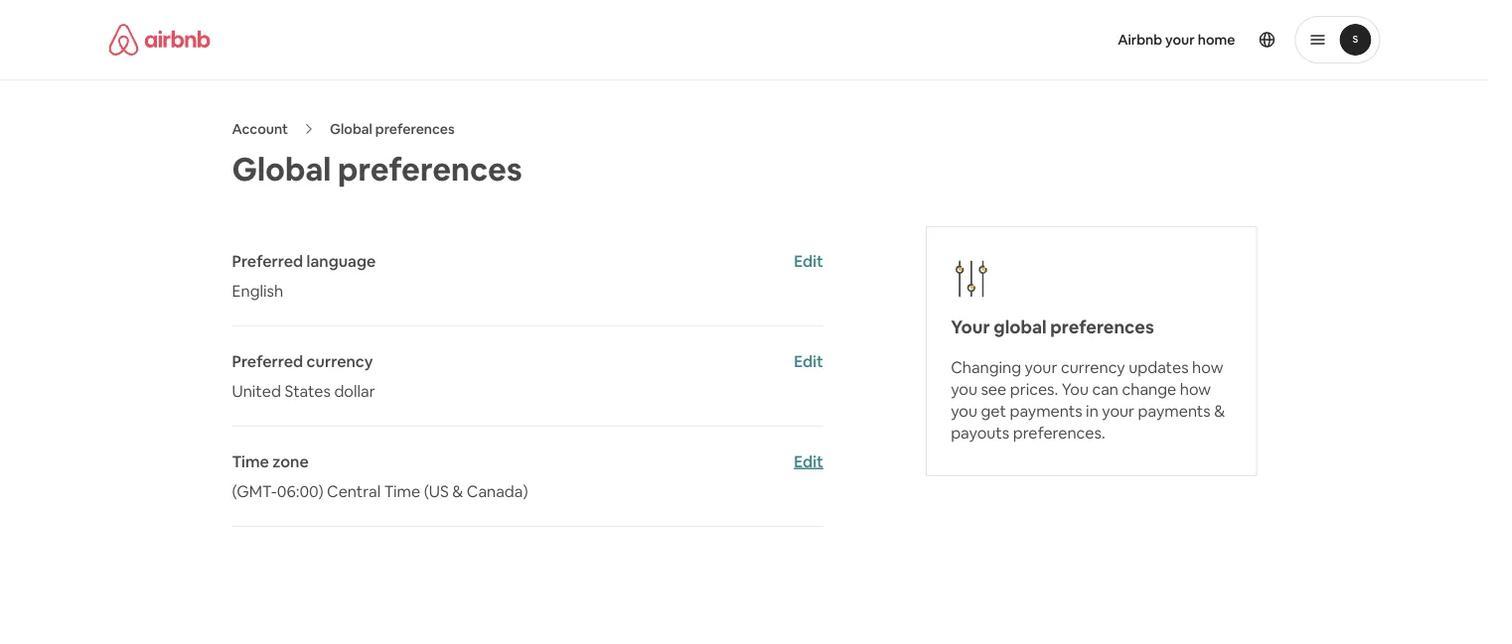 Task type: vqa. For each thing, say whether or not it's contained in the screenshot.
What
no



Task type: locate. For each thing, give the bounding box(es) containing it.
0 vertical spatial you
[[951, 379, 978, 399]]

1 vertical spatial &
[[452, 481, 463, 502]]

how down updates
[[1180, 379, 1211, 399]]

changing your currency updates how you see prices. you can change how you get payments in your payments & payouts preferences.
[[951, 357, 1225, 443]]

you up payouts
[[951, 401, 978, 421]]

2 horizontal spatial your
[[1166, 31, 1195, 49]]

you
[[951, 379, 978, 399], [951, 401, 978, 421]]

global preferences
[[330, 120, 455, 138], [232, 148, 522, 190]]

global down account link
[[232, 148, 331, 190]]

edit
[[794, 251, 823, 271], [794, 351, 823, 372], [794, 452, 823, 472]]

your
[[951, 316, 990, 339]]

edit button for central
[[794, 451, 823, 473]]

0 horizontal spatial payments
[[1010, 401, 1083, 421]]

edit button
[[794, 250, 823, 272], [794, 351, 823, 373], [794, 451, 823, 473]]

1 vertical spatial time
[[384, 481, 420, 502]]

preferred up the english
[[232, 251, 303, 271]]

preferred
[[232, 251, 303, 271], [232, 351, 303, 372]]

0 vertical spatial edit
[[794, 251, 823, 271]]

language
[[307, 251, 376, 271]]

currency
[[307, 351, 373, 372], [1061, 357, 1125, 378]]

your up prices.
[[1025, 357, 1057, 378]]

1 vertical spatial edit
[[794, 351, 823, 372]]

changing
[[951, 357, 1021, 378]]

global right account link
[[330, 120, 372, 138]]

preferred up united
[[232, 351, 303, 372]]

global
[[330, 120, 372, 138], [232, 148, 331, 190]]

1 vertical spatial global preferences
[[232, 148, 522, 190]]

0 vertical spatial preferred
[[232, 251, 303, 271]]

you left the see on the right bottom of page
[[951, 379, 978, 399]]

0 horizontal spatial your
[[1025, 357, 1057, 378]]

your down can
[[1102, 401, 1135, 421]]

0 vertical spatial global
[[330, 120, 372, 138]]

1 vertical spatial how
[[1180, 379, 1211, 399]]

1 preferred from the top
[[232, 251, 303, 271]]

(gmt-
[[232, 481, 277, 502]]

0 horizontal spatial currency
[[307, 351, 373, 372]]

payments down change
[[1138, 401, 1211, 421]]

payments down prices.
[[1010, 401, 1083, 421]]

account link
[[232, 120, 288, 138]]

2 vertical spatial edit
[[794, 452, 823, 472]]

preferred inside preferred language english
[[232, 251, 303, 271]]

airbnb your home
[[1118, 31, 1235, 49]]

dollar
[[334, 381, 375, 401]]

1 vertical spatial preferred
[[232, 351, 303, 372]]

0 vertical spatial global preferences
[[330, 120, 455, 138]]

1 horizontal spatial your
[[1102, 401, 1135, 421]]

account
[[232, 120, 288, 138]]

0 vertical spatial your
[[1166, 31, 1195, 49]]

payments
[[1010, 401, 1083, 421], [1138, 401, 1211, 421]]

0 horizontal spatial &
[[452, 481, 463, 502]]

2 edit from the top
[[794, 351, 823, 372]]

2 vertical spatial edit button
[[794, 451, 823, 473]]

get
[[981, 401, 1006, 421]]

preferences
[[375, 120, 455, 138], [338, 148, 522, 190], [1050, 316, 1154, 339]]

1 horizontal spatial &
[[1214, 401, 1225, 421]]

united
[[232, 381, 281, 401]]

06:00)
[[277, 481, 323, 502]]

1 vertical spatial you
[[951, 401, 978, 421]]

you
[[1062, 379, 1089, 399]]

1 vertical spatial global
[[232, 148, 331, 190]]

1 horizontal spatial currency
[[1061, 357, 1125, 378]]

how right updates
[[1192, 357, 1223, 378]]

3 edit button from the top
[[794, 451, 823, 473]]

your
[[1166, 31, 1195, 49], [1025, 357, 1057, 378], [1102, 401, 1135, 421]]

1 horizontal spatial payments
[[1138, 401, 1211, 421]]

&
[[1214, 401, 1225, 421], [452, 481, 463, 502]]

currency up can
[[1061, 357, 1125, 378]]

1 you from the top
[[951, 379, 978, 399]]

home
[[1198, 31, 1235, 49]]

1 vertical spatial your
[[1025, 357, 1057, 378]]

how
[[1192, 357, 1223, 378], [1180, 379, 1211, 399]]

english
[[232, 281, 283, 301]]

time
[[232, 452, 269, 472], [384, 481, 420, 502]]

your left 'home'
[[1166, 31, 1195, 49]]

2 vertical spatial your
[[1102, 401, 1135, 421]]

0 vertical spatial time
[[232, 452, 269, 472]]

0 vertical spatial edit button
[[794, 250, 823, 272]]

canada)
[[467, 481, 528, 502]]

0 horizontal spatial time
[[232, 452, 269, 472]]

time left (us
[[384, 481, 420, 502]]

& inside changing your currency updates how you see prices. you can change how you get payments in your payments & payouts preferences.
[[1214, 401, 1225, 421]]

0 vertical spatial &
[[1214, 401, 1225, 421]]

airbnb your home link
[[1106, 19, 1247, 61]]

2 edit button from the top
[[794, 351, 823, 373]]

(us
[[424, 481, 449, 502]]

3 edit from the top
[[794, 452, 823, 472]]

preferred inside preferred currency united states dollar
[[232, 351, 303, 372]]

time up (gmt-
[[232, 452, 269, 472]]

1 horizontal spatial time
[[384, 481, 420, 502]]

edit button for dollar
[[794, 351, 823, 373]]

currency up 'dollar'
[[307, 351, 373, 372]]

states
[[285, 381, 331, 401]]

1 vertical spatial edit button
[[794, 351, 823, 373]]

payouts
[[951, 423, 1010, 443]]

your inside profile element
[[1166, 31, 1195, 49]]

0 vertical spatial preferences
[[375, 120, 455, 138]]

2 preferred from the top
[[232, 351, 303, 372]]



Task type: describe. For each thing, give the bounding box(es) containing it.
preferred for united
[[232, 351, 303, 372]]

updates
[[1129, 357, 1189, 378]]

your global preferences
[[951, 316, 1154, 339]]

your for home
[[1166, 31, 1195, 49]]

preferred language english
[[232, 251, 376, 301]]

preferences.
[[1013, 423, 1105, 443]]

prices.
[[1010, 379, 1058, 399]]

currency inside preferred currency united states dollar
[[307, 351, 373, 372]]

can
[[1092, 379, 1119, 399]]

edit for dollar
[[794, 351, 823, 372]]

profile element
[[768, 0, 1380, 79]]

1 edit button from the top
[[794, 250, 823, 272]]

change
[[1122, 379, 1177, 399]]

edit for central
[[794, 452, 823, 472]]

time zone (gmt-06:00) central time (us & canada)
[[232, 452, 528, 502]]

2 vertical spatial preferences
[[1050, 316, 1154, 339]]

airbnb
[[1118, 31, 1163, 49]]

in
[[1086, 401, 1099, 421]]

1 payments from the left
[[1010, 401, 1083, 421]]

your for currency
[[1025, 357, 1057, 378]]

preferred currency united states dollar
[[232, 351, 375, 401]]

2 you from the top
[[951, 401, 978, 421]]

1 vertical spatial preferences
[[338, 148, 522, 190]]

zone
[[272, 452, 309, 472]]

global
[[994, 316, 1047, 339]]

0 vertical spatial how
[[1192, 357, 1223, 378]]

& inside time zone (gmt-06:00) central time (us & canada)
[[452, 481, 463, 502]]

1 edit from the top
[[794, 251, 823, 271]]

currency inside changing your currency updates how you see prices. you can change how you get payments in your payments & payouts preferences.
[[1061, 357, 1125, 378]]

preferred for english
[[232, 251, 303, 271]]

2 payments from the left
[[1138, 401, 1211, 421]]

see
[[981, 379, 1007, 399]]

central
[[327, 481, 381, 502]]



